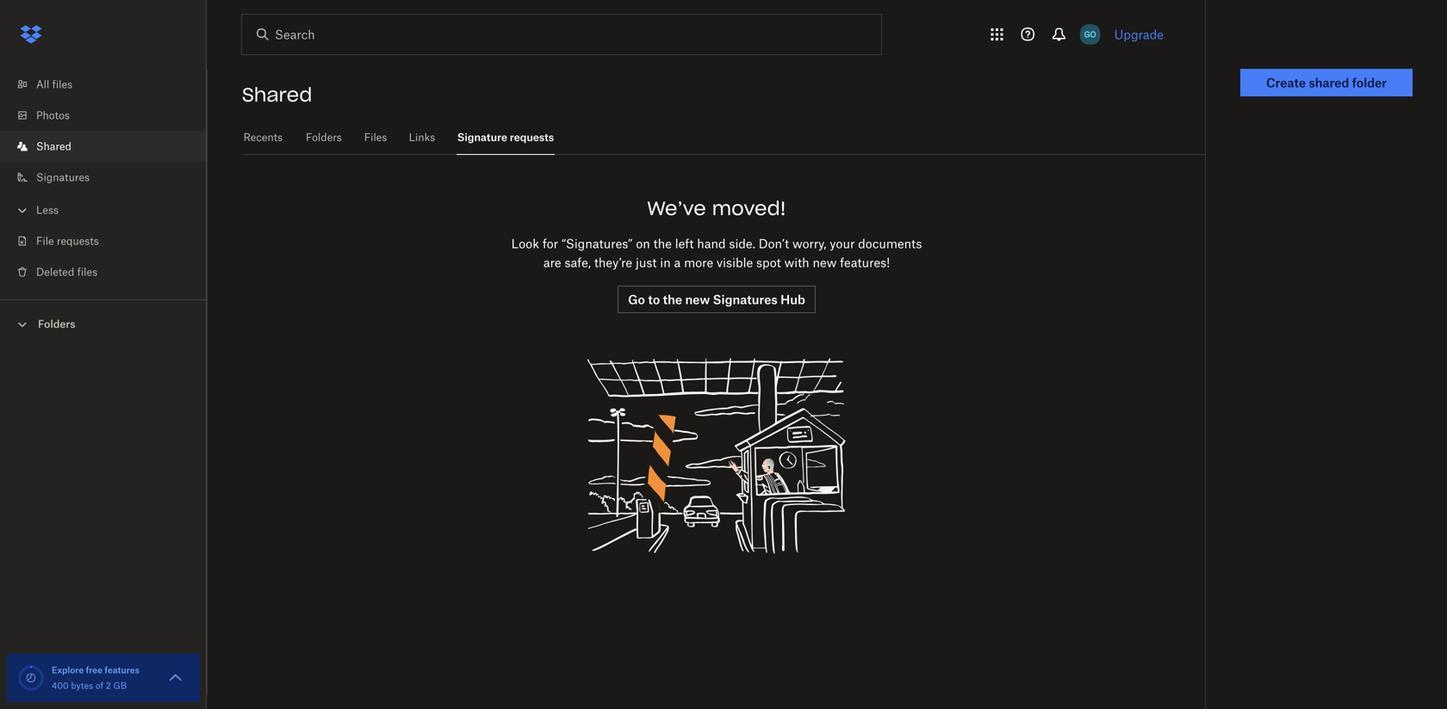Task type: locate. For each thing, give the bounding box(es) containing it.
0 vertical spatial folders
[[306, 131, 342, 144]]

the right to
[[663, 293, 682, 307]]

folders
[[306, 131, 342, 144], [38, 318, 75, 331]]

requests right signature
[[510, 131, 554, 144]]

explore free features 400 bytes of 2 gb
[[52, 666, 139, 692]]

1 horizontal spatial signatures
[[713, 293, 778, 307]]

explore
[[52, 666, 84, 676]]

1 horizontal spatial folders
[[306, 131, 342, 144]]

file requests
[[36, 235, 99, 248]]

folders left files
[[306, 131, 342, 144]]

0 vertical spatial files
[[52, 78, 72, 91]]

1 vertical spatial new
[[685, 293, 710, 307]]

0 vertical spatial signatures
[[36, 171, 90, 184]]

0 horizontal spatial shared
[[36, 140, 72, 153]]

are
[[544, 255, 561, 270]]

features
[[105, 666, 139, 676]]

all files
[[36, 78, 72, 91]]

1 vertical spatial requests
[[57, 235, 99, 248]]

1 vertical spatial signatures
[[713, 293, 778, 307]]

signatures
[[36, 171, 90, 184], [713, 293, 778, 307]]

less image
[[14, 202, 31, 219]]

visible
[[717, 255, 753, 270]]

1 vertical spatial files
[[77, 266, 97, 279]]

0 horizontal spatial requests
[[57, 235, 99, 248]]

1 horizontal spatial files
[[77, 266, 97, 279]]

requests inside tab list
[[510, 131, 554, 144]]

files inside deleted files link
[[77, 266, 97, 279]]

on
[[636, 237, 650, 251]]

new inside button
[[685, 293, 710, 307]]

all files link
[[14, 69, 207, 100]]

recents
[[243, 131, 283, 144]]

files right deleted
[[77, 266, 97, 279]]

0 vertical spatial the
[[654, 237, 672, 251]]

files link
[[364, 121, 388, 153]]

list
[[0, 59, 207, 300]]

look for "signatures" on the left hand side. don't worry, your documents are safe, they're just in a more visible spot with new features!
[[511, 237, 922, 270]]

new down worry,
[[813, 255, 837, 270]]

1 horizontal spatial shared
[[242, 83, 312, 107]]

Search in folder "Dropbox" text field
[[275, 25, 846, 44]]

shared up recents link on the top left of page
[[242, 83, 312, 107]]

new
[[813, 255, 837, 270], [685, 293, 710, 307]]

moved!
[[712, 196, 786, 221]]

shared
[[242, 83, 312, 107], [36, 140, 72, 153]]

signatures up less
[[36, 171, 90, 184]]

folders link
[[305, 121, 343, 153]]

create shared folder
[[1266, 75, 1387, 90]]

go to the new signatures hub button
[[618, 286, 816, 314]]

with
[[785, 255, 810, 270]]

signatures link
[[14, 162, 207, 193]]

1 vertical spatial shared
[[36, 140, 72, 153]]

0 horizontal spatial signatures
[[36, 171, 90, 184]]

files inside all files link
[[52, 78, 72, 91]]

photos
[[36, 109, 70, 122]]

links link
[[408, 121, 436, 153]]

signature requests link
[[457, 121, 555, 153]]

signatures down visible
[[713, 293, 778, 307]]

requests inside list
[[57, 235, 99, 248]]

requests
[[510, 131, 554, 144], [57, 235, 99, 248]]

more
[[684, 255, 714, 270]]

0 vertical spatial new
[[813, 255, 837, 270]]

requests for file requests
[[57, 235, 99, 248]]

folders inside folders "button"
[[38, 318, 75, 331]]

the up in at the top
[[654, 237, 672, 251]]

tab list
[[242, 121, 1205, 155]]

folders down deleted
[[38, 318, 75, 331]]

1 horizontal spatial new
[[813, 255, 837, 270]]

requests right file
[[57, 235, 99, 248]]

0 horizontal spatial new
[[685, 293, 710, 307]]

files
[[52, 78, 72, 91], [77, 266, 97, 279]]

shared down photos
[[36, 140, 72, 153]]

1 horizontal spatial requests
[[510, 131, 554, 144]]

1 vertical spatial the
[[663, 293, 682, 307]]

side.
[[729, 237, 756, 251]]

the
[[654, 237, 672, 251], [663, 293, 682, 307]]

0 horizontal spatial folders
[[38, 318, 75, 331]]

0 vertical spatial requests
[[510, 131, 554, 144]]

files for deleted files
[[77, 266, 97, 279]]

upgrade
[[1115, 27, 1164, 42]]

deleted files
[[36, 266, 97, 279]]

"signatures"
[[562, 237, 633, 251]]

1 vertical spatial folders
[[38, 318, 75, 331]]

go
[[628, 293, 645, 307]]

create
[[1266, 75, 1306, 90]]

don't
[[759, 237, 789, 251]]

0 vertical spatial shared
[[242, 83, 312, 107]]

folders inside folders "link"
[[306, 131, 342, 144]]

shared
[[1309, 75, 1350, 90]]

tab list containing recents
[[242, 121, 1205, 155]]

signatures inside list
[[36, 171, 90, 184]]

create shared folder button
[[1241, 69, 1413, 96]]

new down more
[[685, 293, 710, 307]]

files right all at the left
[[52, 78, 72, 91]]

0 horizontal spatial files
[[52, 78, 72, 91]]

folder
[[1353, 75, 1387, 90]]

quota usage element
[[17, 665, 45, 693]]

for
[[543, 237, 558, 251]]



Task type: vqa. For each thing, say whether or not it's contained in the screenshot.
the topmost the space
no



Task type: describe. For each thing, give the bounding box(es) containing it.
folders button
[[0, 311, 207, 336]]

dropbox image
[[14, 17, 48, 52]]

we've
[[647, 196, 706, 221]]

list containing all files
[[0, 59, 207, 300]]

spot
[[756, 255, 781, 270]]

to
[[648, 293, 660, 307]]

left
[[675, 237, 694, 251]]

requests for signature requests
[[510, 131, 554, 144]]

go button
[[1077, 21, 1104, 48]]

files for all files
[[52, 78, 72, 91]]

new inside look for "signatures" on the left hand side. don't worry, your documents are safe, they're just in a more visible spot with new features!
[[813, 255, 837, 270]]

signature
[[457, 131, 507, 144]]

features!
[[840, 255, 890, 270]]

hand
[[697, 237, 726, 251]]

less
[[36, 204, 59, 217]]

signatures inside button
[[713, 293, 778, 307]]

the inside look for "signatures" on the left hand side. don't worry, your documents are safe, they're just in a more visible spot with new features!
[[654, 237, 672, 251]]

go
[[1084, 29, 1097, 40]]

shared inside shared link
[[36, 140, 72, 153]]

the inside button
[[663, 293, 682, 307]]

in
[[660, 255, 671, 270]]

of
[[95, 681, 103, 692]]

look
[[511, 237, 539, 251]]

they're
[[594, 255, 633, 270]]

file requests link
[[14, 226, 207, 257]]

signature requests
[[457, 131, 554, 144]]

shared link
[[14, 131, 207, 162]]

a
[[674, 255, 681, 270]]

all
[[36, 78, 49, 91]]

bytes
[[71, 681, 93, 692]]

gb
[[113, 681, 127, 692]]

worry,
[[793, 237, 827, 251]]

upgrade link
[[1115, 27, 1164, 42]]

links
[[409, 131, 435, 144]]

documents
[[858, 237, 922, 251]]

deleted files link
[[14, 257, 207, 288]]

go to the new signatures hub
[[628, 293, 805, 307]]

photos link
[[14, 100, 207, 131]]

file
[[36, 235, 54, 248]]

files
[[364, 131, 387, 144]]

shared list item
[[0, 131, 207, 162]]

we've moved!
[[647, 196, 786, 221]]

2
[[106, 681, 111, 692]]

400
[[52, 681, 69, 692]]

just
[[636, 255, 657, 270]]

recents link
[[242, 121, 284, 153]]

hub
[[781, 293, 805, 307]]

free
[[86, 666, 103, 676]]

safe,
[[565, 255, 591, 270]]

deleted
[[36, 266, 74, 279]]

your
[[830, 237, 855, 251]]



